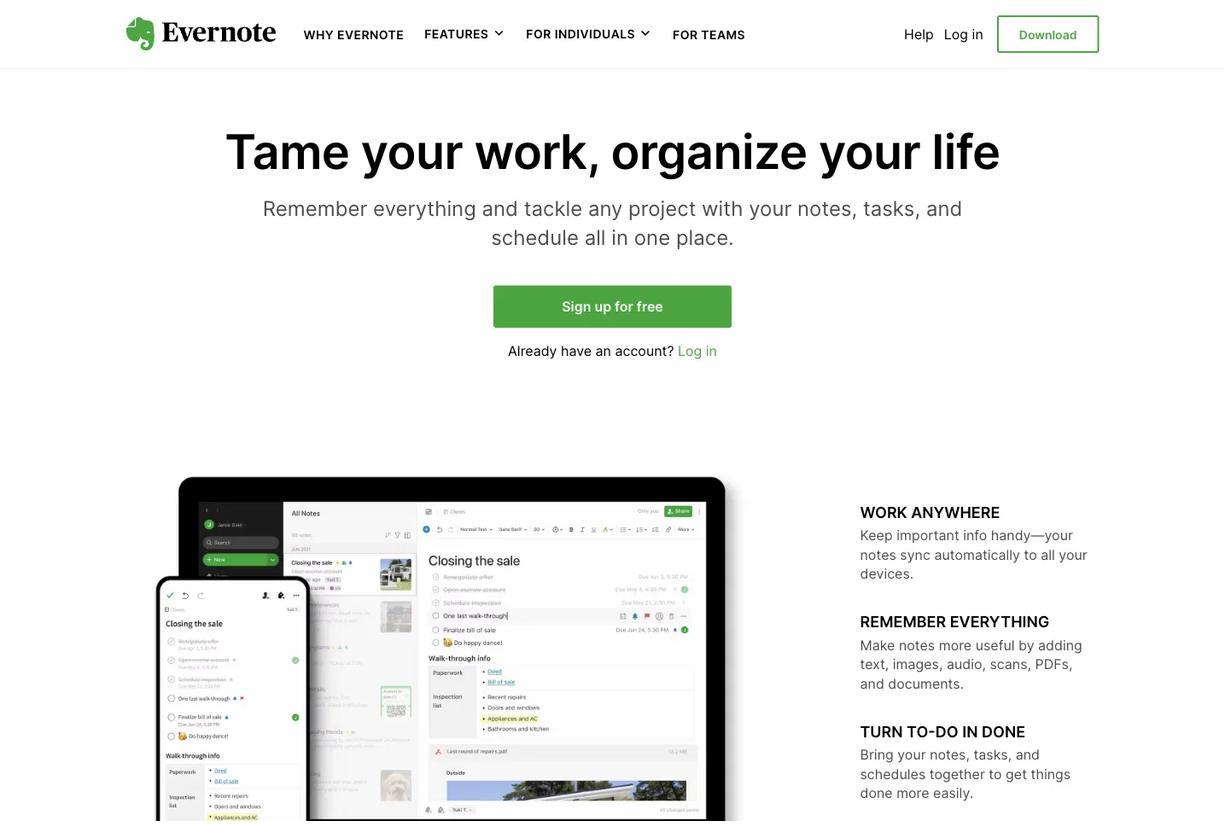 Task type: locate. For each thing, give the bounding box(es) containing it.
1 vertical spatial log
[[678, 342, 702, 359]]

in right "help" link
[[972, 26, 984, 42]]

1 horizontal spatial tasks,
[[974, 747, 1012, 763]]

documents.
[[888, 675, 964, 692]]

0 horizontal spatial to
[[989, 766, 1002, 783]]

schedule
[[491, 224, 579, 250]]

pdfs,
[[1035, 656, 1073, 673]]

sign up for free
[[562, 298, 663, 315]]

tackle
[[524, 196, 583, 221]]

audio,
[[947, 656, 986, 673]]

for teams link
[[673, 26, 746, 42]]

already
[[508, 342, 557, 359]]

all down handy—your
[[1041, 547, 1055, 563]]

by
[[1019, 637, 1035, 654]]

tasks,
[[863, 196, 921, 221], [974, 747, 1012, 763]]

all
[[585, 224, 606, 250], [1041, 547, 1055, 563]]

0 vertical spatial log in link
[[944, 26, 984, 42]]

and inside the remember everything make notes more useful by adding text, images, audio, scans, pdfs, and documents.
[[860, 675, 885, 692]]

1 vertical spatial notes,
[[930, 747, 970, 763]]

remember everything and tackle any project with your notes, tasks, and schedule all in one place.
[[263, 196, 963, 250]]

1 vertical spatial notes
[[899, 637, 935, 654]]

0 horizontal spatial all
[[585, 224, 606, 250]]

0 vertical spatial remember
[[263, 196, 368, 221]]

done down schedules
[[860, 785, 893, 802]]

0 horizontal spatial notes
[[860, 547, 897, 563]]

more up audio,
[[939, 637, 972, 654]]

useful
[[976, 637, 1015, 654]]

and down text,
[[860, 675, 885, 692]]

help
[[904, 26, 934, 42]]

1 vertical spatial to
[[989, 766, 1002, 783]]

everything inside remember everything and tackle any project with your notes, tasks, and schedule all in one place.
[[373, 196, 476, 221]]

0 vertical spatial tasks,
[[863, 196, 921, 221]]

and
[[482, 196, 518, 221], [926, 196, 963, 221], [860, 675, 885, 692], [1016, 747, 1040, 763]]

sign
[[562, 298, 591, 315]]

work anywhere keep important info handy—your notes sync automatically to all your devices.
[[860, 503, 1088, 582]]

0 vertical spatial notes
[[860, 547, 897, 563]]

for
[[526, 27, 551, 41], [673, 27, 698, 42]]

1 vertical spatial done
[[860, 785, 893, 802]]

an
[[596, 342, 611, 359]]

your
[[361, 123, 463, 181], [819, 123, 921, 181], [749, 196, 792, 221], [1059, 547, 1088, 563], [898, 747, 926, 763]]

and up get
[[1016, 747, 1040, 763]]

0 horizontal spatial remember
[[263, 196, 368, 221]]

tame
[[225, 123, 350, 181]]

get
[[1006, 766, 1027, 783]]

remember inside remember everything and tackle any project with your notes, tasks, and schedule all in one place.
[[263, 196, 368, 221]]

devices.
[[860, 566, 914, 582]]

work
[[860, 503, 908, 522]]

1 horizontal spatial more
[[939, 637, 972, 654]]

notes,
[[798, 196, 858, 221], [930, 747, 970, 763]]

0 vertical spatial all
[[585, 224, 606, 250]]

log
[[944, 26, 969, 42], [678, 342, 702, 359]]

0 vertical spatial more
[[939, 637, 972, 654]]

why evernote
[[304, 27, 404, 42]]

more down schedules
[[897, 785, 930, 802]]

handy—your
[[991, 527, 1073, 544]]

done
[[982, 722, 1026, 741], [860, 785, 893, 802]]

0 horizontal spatial for
[[526, 27, 551, 41]]

keep
[[860, 527, 893, 544]]

1 horizontal spatial everything
[[950, 613, 1050, 631]]

0 vertical spatial log
[[944, 26, 969, 42]]

turn to-do in done bring your notes, tasks, and schedules together to get things done more easily.
[[860, 722, 1071, 802]]

free
[[637, 298, 663, 315]]

log in
[[944, 26, 984, 42]]

0 horizontal spatial everything
[[373, 196, 476, 221]]

anywhere
[[911, 503, 1000, 522]]

0 horizontal spatial tasks,
[[863, 196, 921, 221]]

all inside "work anywhere keep important info handy—your notes sync automatically to all your devices."
[[1041, 547, 1055, 563]]

1 vertical spatial log in link
[[678, 342, 717, 359]]

remember
[[263, 196, 368, 221], [860, 613, 946, 631]]

for individuals
[[526, 27, 635, 41]]

for for for teams
[[673, 27, 698, 42]]

remember everything make notes more useful by adding text, images, audio, scans, pdfs, and documents.
[[860, 613, 1083, 692]]

notes inside the remember everything make notes more useful by adding text, images, audio, scans, pdfs, and documents.
[[899, 637, 935, 654]]

adding
[[1038, 637, 1083, 654]]

make
[[860, 637, 895, 654]]

in down any
[[612, 224, 629, 250]]

everything for schedule
[[373, 196, 476, 221]]

for left individuals
[[526, 27, 551, 41]]

remember down tame
[[263, 196, 368, 221]]

your inside turn to-do in done bring your notes, tasks, and schedules together to get things done more easily.
[[898, 747, 926, 763]]

any
[[588, 196, 623, 221]]

in inside turn to-do in done bring your notes, tasks, and schedules together to get things done more easily.
[[963, 722, 978, 741]]

1 vertical spatial more
[[897, 785, 930, 802]]

to down handy—your
[[1024, 547, 1037, 563]]

1 horizontal spatial done
[[982, 722, 1026, 741]]

1 horizontal spatial notes
[[899, 637, 935, 654]]

0 horizontal spatial done
[[860, 785, 893, 802]]

in
[[972, 26, 984, 42], [612, 224, 629, 250], [706, 342, 717, 359], [963, 722, 978, 741]]

all down any
[[585, 224, 606, 250]]

schedules
[[860, 766, 926, 783]]

for inside button
[[526, 27, 551, 41]]

0 horizontal spatial notes,
[[798, 196, 858, 221]]

in inside remember everything and tackle any project with your notes, tasks, and schedule all in one place.
[[612, 224, 629, 250]]

0 vertical spatial to
[[1024, 547, 1037, 563]]

more
[[939, 637, 972, 654], [897, 785, 930, 802]]

in right account?
[[706, 342, 717, 359]]

1 horizontal spatial remember
[[860, 613, 946, 631]]

remember inside the remember everything make notes more useful by adding text, images, audio, scans, pdfs, and documents.
[[860, 613, 946, 631]]

for teams
[[673, 27, 746, 42]]

automatically
[[935, 547, 1021, 563]]

1 vertical spatial remember
[[860, 613, 946, 631]]

log in link right account?
[[678, 342, 717, 359]]

images,
[[893, 656, 943, 673]]

1 horizontal spatial notes,
[[930, 747, 970, 763]]

0 vertical spatial everything
[[373, 196, 476, 221]]

log in link
[[944, 26, 984, 42], [678, 342, 717, 359]]

1 horizontal spatial log
[[944, 26, 969, 42]]

1 vertical spatial all
[[1041, 547, 1055, 563]]

sign up for free link
[[494, 286, 732, 328]]

to
[[1024, 547, 1037, 563], [989, 766, 1002, 783]]

for left 'teams'
[[673, 27, 698, 42]]

notes
[[860, 547, 897, 563], [899, 637, 935, 654]]

and inside turn to-do in done bring your notes, tasks, and schedules together to get things done more easily.
[[1016, 747, 1040, 763]]

done up get
[[982, 722, 1026, 741]]

tame your work, organize your life
[[225, 123, 1001, 181]]

log right account?
[[678, 342, 702, 359]]

notes down keep on the right bottom of the page
[[860, 547, 897, 563]]

more inside turn to-do in done bring your notes, tasks, and schedules together to get things done more easily.
[[897, 785, 930, 802]]

individuals
[[555, 27, 635, 41]]

log in link right "help" link
[[944, 26, 984, 42]]

evernote ui on desktop and mobile image
[[126, 470, 792, 822]]

why evernote link
[[304, 26, 404, 42]]

project
[[629, 196, 696, 221]]

remember for remember everything and tackle any project with your notes, tasks, and schedule all in one place.
[[263, 196, 368, 221]]

0 vertical spatial notes,
[[798, 196, 858, 221]]

1 horizontal spatial for
[[673, 27, 698, 42]]

remember up "make"
[[860, 613, 946, 631]]

bring
[[860, 747, 894, 763]]

everything inside the remember everything make notes more useful by adding text, images, audio, scans, pdfs, and documents.
[[950, 613, 1050, 631]]

0 horizontal spatial more
[[897, 785, 930, 802]]

already have an account? log in
[[508, 342, 717, 359]]

1 vertical spatial tasks,
[[974, 747, 1012, 763]]

everything
[[373, 196, 476, 221], [950, 613, 1050, 631]]

to left get
[[989, 766, 1002, 783]]

notes up "images,"
[[899, 637, 935, 654]]

1 horizontal spatial all
[[1041, 547, 1055, 563]]

log right help
[[944, 26, 969, 42]]

1 vertical spatial everything
[[950, 613, 1050, 631]]

1 horizontal spatial to
[[1024, 547, 1037, 563]]

info
[[963, 527, 987, 544]]

in right do on the bottom
[[963, 722, 978, 741]]



Task type: describe. For each thing, give the bounding box(es) containing it.
0 vertical spatial done
[[982, 722, 1026, 741]]

teams
[[701, 27, 746, 42]]

features
[[425, 27, 489, 41]]

features button
[[425, 26, 506, 43]]

one
[[634, 224, 670, 250]]

sync
[[900, 547, 931, 563]]

for for for individuals
[[526, 27, 551, 41]]

your inside "work anywhere keep important info handy—your notes sync automatically to all your devices."
[[1059, 547, 1088, 563]]

tasks, inside turn to-do in done bring your notes, tasks, and schedules together to get things done more easily.
[[974, 747, 1012, 763]]

and up schedule at the left
[[482, 196, 518, 221]]

notes, inside turn to-do in done bring your notes, tasks, and schedules together to get things done more easily.
[[930, 747, 970, 763]]

text,
[[860, 656, 889, 673]]

turn
[[860, 722, 903, 741]]

evernote
[[337, 27, 404, 42]]

together
[[930, 766, 985, 783]]

download link
[[997, 15, 1100, 53]]

easily.
[[934, 785, 974, 802]]

evernote logo image
[[126, 17, 276, 51]]

notes inside "work anywhere keep important info handy—your notes sync automatically to all your devices."
[[860, 547, 897, 563]]

tasks, inside remember everything and tackle any project with your notes, tasks, and schedule all in one place.
[[863, 196, 921, 221]]

up
[[595, 298, 612, 315]]

to-
[[907, 722, 936, 741]]

to inside "work anywhere keep important info handy—your notes sync automatically to all your devices."
[[1024, 547, 1037, 563]]

place.
[[676, 224, 734, 250]]

account?
[[615, 342, 674, 359]]

do
[[936, 722, 959, 741]]

scans,
[[990, 656, 1032, 673]]

all inside remember everything and tackle any project with your notes, tasks, and schedule all in one place.
[[585, 224, 606, 250]]

important
[[897, 527, 960, 544]]

0 horizontal spatial log in link
[[678, 342, 717, 359]]

organize
[[611, 123, 808, 181]]

more inside the remember everything make notes more useful by adding text, images, audio, scans, pdfs, and documents.
[[939, 637, 972, 654]]

with
[[702, 196, 743, 221]]

remember for remember everything make notes more useful by adding text, images, audio, scans, pdfs, and documents.
[[860, 613, 946, 631]]

things
[[1031, 766, 1071, 783]]

to inside turn to-do in done bring your notes, tasks, and schedules together to get things done more easily.
[[989, 766, 1002, 783]]

for individuals button
[[526, 26, 652, 43]]

notes, inside remember everything and tackle any project with your notes, tasks, and schedule all in one place.
[[798, 196, 858, 221]]

help link
[[904, 26, 934, 42]]

1 horizontal spatial log in link
[[944, 26, 984, 42]]

for
[[615, 298, 634, 315]]

everything for scans,
[[950, 613, 1050, 631]]

your inside remember everything and tackle any project with your notes, tasks, and schedule all in one place.
[[749, 196, 792, 221]]

life
[[932, 123, 1001, 181]]

work,
[[474, 123, 600, 181]]

download
[[1019, 27, 1077, 42]]

and down life at the top right of the page
[[926, 196, 963, 221]]

why
[[304, 27, 334, 42]]

have
[[561, 342, 592, 359]]

0 horizontal spatial log
[[678, 342, 702, 359]]



Task type: vqa. For each thing, say whether or not it's contained in the screenshot.
to
yes



